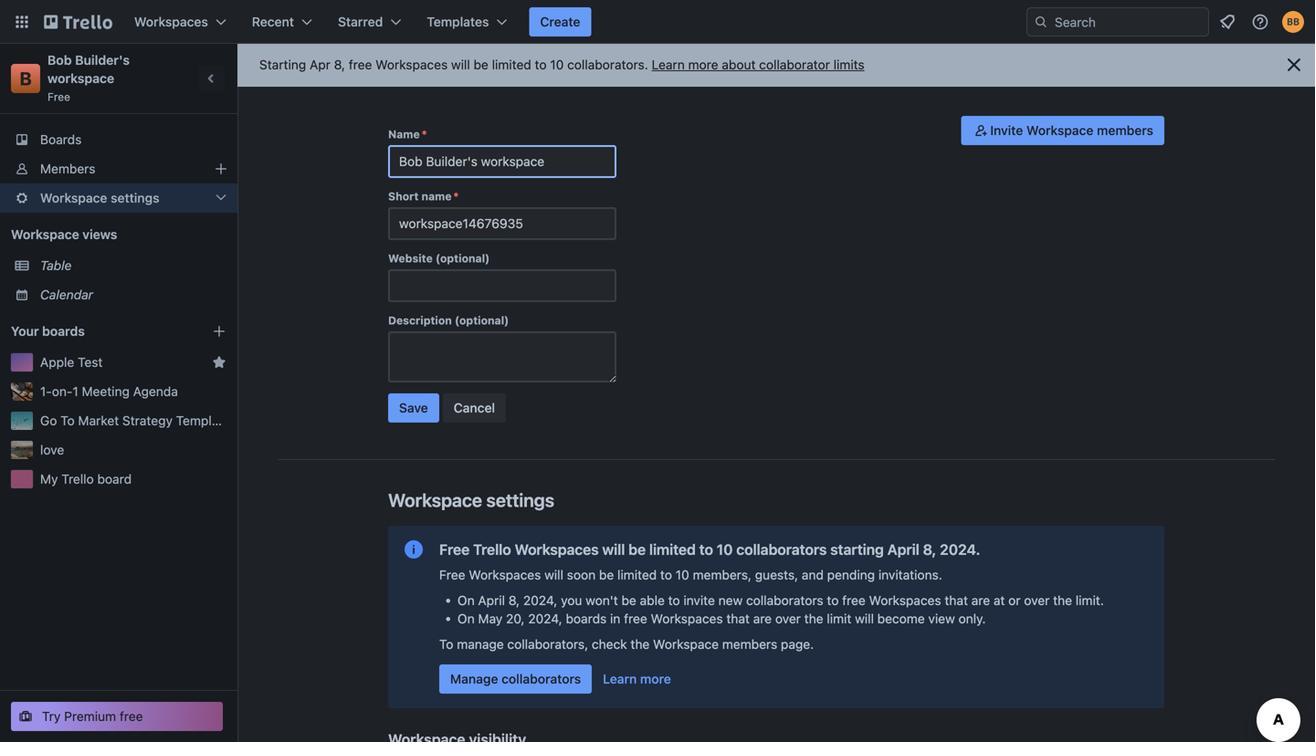 Task type: vqa. For each thing, say whether or not it's contained in the screenshot.


Task type: describe. For each thing, give the bounding box(es) containing it.
add board image
[[212, 324, 227, 339]]

manage collaborators link
[[439, 665, 592, 694]]

create
[[540, 14, 581, 29]]

boards link
[[0, 125, 238, 154]]

views
[[82, 227, 117, 242]]

primary element
[[0, 0, 1316, 44]]

only.
[[959, 612, 986, 627]]

board
[[97, 472, 132, 487]]

sm image
[[972, 122, 991, 140]]

page.
[[781, 637, 814, 652]]

0 vertical spatial *
[[422, 128, 427, 141]]

0 notifications image
[[1217, 11, 1239, 33]]

to down create button
[[535, 57, 547, 72]]

will up won't
[[603, 541, 625, 559]]

organizationdetailform element
[[388, 127, 617, 430]]

starred icon image
[[212, 355, 227, 370]]

test
[[78, 355, 103, 370]]

be inside on april 8, 2024, you won't be able to invite new collaborators to free workspaces that are at or over the limit. on may 20, 2024, boards in free workspaces that are over the limit will become view only.
[[622, 593, 637, 608]]

collaborators.
[[568, 57, 649, 72]]

starred
[[338, 14, 383, 29]]

invite
[[684, 593, 715, 608]]

your boards
[[11, 324, 85, 339]]

1 vertical spatial over
[[776, 612, 801, 627]]

2 vertical spatial collaborators
[[502, 672, 581, 687]]

learn more about collaborator limits link
[[652, 57, 865, 72]]

go to market strategy template link
[[40, 412, 230, 430]]

save button
[[388, 394, 439, 423]]

meeting
[[82, 384, 130, 399]]

or
[[1009, 593, 1021, 608]]

0 vertical spatial that
[[945, 593, 968, 608]]

0 vertical spatial collaborators
[[737, 541, 827, 559]]

april inside on april 8, 2024, you won't be able to invite new collaborators to free workspaces that are at or over the limit. on may 20, 2024, boards in free workspaces that are over the limit will become view only.
[[478, 593, 505, 608]]

will down templates
[[451, 57, 470, 72]]

your
[[11, 324, 39, 339]]

market
[[78, 413, 119, 429]]

check
[[592, 637, 627, 652]]

to up the able
[[661, 568, 672, 583]]

free workspaces will soon be limited to 10 members, guests, and pending invitations.
[[439, 568, 943, 583]]

may
[[478, 612, 503, 627]]

website
[[388, 252, 433, 265]]

1-on-1 meeting agenda link
[[40, 383, 227, 401]]

1 horizontal spatial learn
[[652, 57, 685, 72]]

1 horizontal spatial more
[[689, 57, 719, 72]]

8, for on april 8, 2024, you won't be able to invite new collaborators to free workspaces that are at or over the limit. on may 20, 2024, boards in free workspaces that are over the limit will become view only.
[[509, 593, 520, 608]]

to up free workspaces will soon be limited to 10 members, guests, and pending invitations. at the bottom
[[700, 541, 713, 559]]

table
[[40, 258, 72, 273]]

1 vertical spatial that
[[727, 612, 750, 627]]

0 horizontal spatial to
[[60, 413, 75, 429]]

save
[[399, 401, 428, 416]]

website (optional)
[[388, 252, 490, 265]]

builder's
[[75, 53, 130, 68]]

soon
[[567, 568, 596, 583]]

starred button
[[327, 7, 412, 37]]

limit
[[827, 612, 852, 627]]

boards inside on april 8, 2024, you won't be able to invite new collaborators to free workspaces that are at or over the limit. on may 20, 2024, boards in free workspaces that are over the limit will become view only.
[[566, 612, 607, 627]]

bob
[[48, 53, 72, 68]]

workspaces button
[[123, 7, 237, 37]]

2 on from the top
[[458, 612, 475, 627]]

on april 8, 2024, you won't be able to invite new collaborators to free workspaces that are at or over the limit. on may 20, 2024, boards in free workspaces that are over the limit will become view only.
[[458, 593, 1104, 627]]

search image
[[1034, 15, 1049, 29]]

love link
[[40, 441, 227, 460]]

switch to… image
[[13, 13, 31, 31]]

and
[[802, 568, 824, 583]]

1-on-1 meeting agenda
[[40, 384, 178, 399]]

0 horizontal spatial more
[[640, 672, 671, 687]]

go
[[40, 413, 57, 429]]

limited for will
[[618, 568, 657, 583]]

0 vertical spatial 2024,
[[523, 593, 558, 608]]

1-
[[40, 384, 52, 399]]

go to market strategy template
[[40, 413, 230, 429]]

1 vertical spatial to
[[439, 637, 454, 652]]

calendar
[[40, 287, 93, 302]]

learn more link
[[603, 672, 671, 687]]

recent
[[252, 14, 294, 29]]

manage
[[457, 637, 504, 652]]

members link
[[0, 154, 238, 184]]

workspaces inside workspaces popup button
[[134, 14, 208, 29]]

free up limit
[[843, 593, 866, 608]]

apple test link
[[40, 354, 205, 372]]

invite workspace members
[[991, 123, 1154, 138]]

try premium free button
[[11, 703, 223, 732]]

manage collaborators
[[450, 672, 581, 687]]

template
[[176, 413, 230, 429]]

calendar link
[[40, 286, 227, 304]]

premium
[[64, 709, 116, 725]]

2 horizontal spatial 8,
[[923, 541, 937, 559]]

learn more
[[603, 672, 671, 687]]

agenda
[[133, 384, 178, 399]]

bob builder's workspace link
[[48, 53, 133, 86]]

short name *
[[388, 190, 459, 203]]

name
[[388, 128, 420, 141]]

trello for my
[[62, 472, 94, 487]]

recent button
[[241, 7, 323, 37]]

20,
[[506, 612, 525, 627]]

starting apr 8, free workspaces will be limited to 10 collaborators. learn more about collaborator limits
[[259, 57, 865, 72]]

create button
[[529, 7, 592, 37]]

become
[[878, 612, 925, 627]]

my trello board link
[[40, 471, 227, 489]]

name *
[[388, 128, 427, 141]]

be up the able
[[629, 541, 646, 559]]

1 on from the top
[[458, 593, 475, 608]]

about
[[722, 57, 756, 72]]

short
[[388, 190, 419, 203]]

2024.
[[940, 541, 981, 559]]

free inside bob builder's workspace free
[[48, 90, 70, 103]]

table link
[[40, 257, 227, 275]]

description (optional)
[[388, 314, 509, 327]]

workspaces down starred popup button
[[376, 57, 448, 72]]



Task type: locate. For each thing, give the bounding box(es) containing it.
2 vertical spatial limited
[[618, 568, 657, 583]]

boards
[[42, 324, 85, 339], [566, 612, 607, 627]]

on left may
[[458, 612, 475, 627]]

free for free workspaces will soon be limited to 10 members, guests, and pending invitations.
[[439, 568, 466, 583]]

1 vertical spatial 2024,
[[528, 612, 563, 627]]

10 for will
[[717, 541, 733, 559]]

over
[[1025, 593, 1050, 608], [776, 612, 801, 627]]

2 horizontal spatial the
[[1054, 593, 1073, 608]]

workspace views
[[11, 227, 117, 242]]

to
[[535, 57, 547, 72], [700, 541, 713, 559], [661, 568, 672, 583], [668, 593, 680, 608], [827, 593, 839, 608]]

10
[[550, 57, 564, 72], [717, 541, 733, 559], [676, 568, 690, 583]]

that down the 'new'
[[727, 612, 750, 627]]

that up view
[[945, 593, 968, 608]]

10 for soon
[[676, 568, 690, 583]]

on up manage
[[458, 593, 475, 608]]

are
[[972, 593, 991, 608], [754, 612, 772, 627]]

1 horizontal spatial 10
[[676, 568, 690, 583]]

Search field
[[1049, 8, 1209, 36]]

2024, up 'collaborators,'
[[528, 612, 563, 627]]

will inside on april 8, 2024, you won't be able to invite new collaborators to free workspaces that are at or over the limit. on may 20, 2024, boards in free workspaces that are over the limit will become view only.
[[855, 612, 874, 627]]

be down templates "popup button"
[[474, 57, 489, 72]]

1 horizontal spatial are
[[972, 593, 991, 608]]

1 horizontal spatial over
[[1025, 593, 1050, 608]]

collaborators up guests,
[[737, 541, 827, 559]]

collaborators down guests,
[[746, 593, 824, 608]]

my trello board
[[40, 472, 132, 487]]

are left at on the right bottom of page
[[972, 593, 991, 608]]

limits
[[834, 57, 865, 72]]

starting
[[831, 541, 884, 559]]

trello up may
[[473, 541, 511, 559]]

to left manage
[[439, 637, 454, 652]]

1 vertical spatial free
[[439, 541, 470, 559]]

learn down to manage collaborators, check the workspace members page.
[[603, 672, 637, 687]]

templates button
[[416, 7, 518, 37]]

0 vertical spatial free
[[48, 90, 70, 103]]

* right the name
[[454, 190, 459, 203]]

0 horizontal spatial workspace settings
[[40, 190, 159, 206]]

free inside button
[[120, 709, 143, 725]]

try
[[42, 709, 61, 725]]

workspaces up workspace navigation collapse icon
[[134, 14, 208, 29]]

0 vertical spatial the
[[1054, 593, 1073, 608]]

workspaces up the 'soon'
[[515, 541, 599, 559]]

8, inside on april 8, 2024, you won't be able to invite new collaborators to free workspaces that are at or over the limit. on may 20, 2024, boards in free workspaces that are over the limit will become view only.
[[509, 593, 520, 608]]

1 vertical spatial (optional)
[[455, 314, 509, 327]]

boards up the apple
[[42, 324, 85, 339]]

workspace settings inside dropdown button
[[40, 190, 159, 206]]

you
[[561, 593, 582, 608]]

1 vertical spatial more
[[640, 672, 671, 687]]

10 down create button
[[550, 57, 564, 72]]

to
[[60, 413, 75, 429], [439, 637, 454, 652]]

8, right apr
[[334, 57, 345, 72]]

cancel button
[[443, 394, 506, 423]]

members inside button
[[1097, 123, 1154, 138]]

0 vertical spatial boards
[[42, 324, 85, 339]]

collaborators inside on april 8, 2024, you won't be able to invite new collaborators to free workspaces that are at or over the limit. on may 20, 2024, boards in free workspaces that are over the limit will become view only.
[[746, 593, 824, 608]]

0 horizontal spatial settings
[[111, 190, 159, 206]]

limit.
[[1076, 593, 1104, 608]]

0 horizontal spatial that
[[727, 612, 750, 627]]

april up may
[[478, 593, 505, 608]]

0 horizontal spatial *
[[422, 128, 427, 141]]

10 up members, on the right of page
[[717, 541, 733, 559]]

1 vertical spatial april
[[478, 593, 505, 608]]

2 horizontal spatial 10
[[717, 541, 733, 559]]

to manage collaborators, check the workspace members page.
[[439, 637, 814, 652]]

1 horizontal spatial to
[[439, 637, 454, 652]]

0 vertical spatial 10
[[550, 57, 564, 72]]

None text field
[[388, 145, 617, 178], [388, 270, 617, 302], [388, 332, 617, 383], [388, 145, 617, 178], [388, 270, 617, 302], [388, 332, 617, 383]]

description
[[388, 314, 452, 327]]

1 horizontal spatial boards
[[566, 612, 607, 627]]

2 vertical spatial 10
[[676, 568, 690, 583]]

workspaces
[[134, 14, 208, 29], [376, 57, 448, 72], [515, 541, 599, 559], [469, 568, 541, 583], [869, 593, 942, 608], [651, 612, 723, 627]]

workspace inside button
[[1027, 123, 1094, 138]]

free right premium
[[120, 709, 143, 725]]

1 horizontal spatial april
[[888, 541, 920, 559]]

0 horizontal spatial the
[[631, 637, 650, 652]]

0 vertical spatial on
[[458, 593, 475, 608]]

2 vertical spatial the
[[631, 637, 650, 652]]

1 vertical spatial *
[[454, 190, 459, 203]]

0 vertical spatial 8,
[[334, 57, 345, 72]]

8, up 20,
[[509, 593, 520, 608]]

cancel
[[454, 401, 495, 416]]

1 vertical spatial 10
[[717, 541, 733, 559]]

0 vertical spatial to
[[60, 413, 75, 429]]

2 vertical spatial 8,
[[509, 593, 520, 608]]

1 horizontal spatial the
[[805, 612, 824, 627]]

my
[[40, 472, 58, 487]]

starting
[[259, 57, 306, 72]]

view
[[929, 612, 955, 627]]

to right go
[[60, 413, 75, 429]]

will
[[451, 57, 470, 72], [603, 541, 625, 559], [545, 568, 564, 583], [855, 612, 874, 627]]

won't
[[586, 593, 618, 608]]

(optional) right description
[[455, 314, 509, 327]]

(optional) for website (optional)
[[436, 252, 490, 265]]

to right the able
[[668, 593, 680, 608]]

be right the 'soon'
[[599, 568, 614, 583]]

limited up the able
[[618, 568, 657, 583]]

0 vertical spatial limited
[[492, 57, 532, 72]]

the right check
[[631, 637, 650, 652]]

free right in
[[624, 612, 648, 627]]

1 horizontal spatial *
[[454, 190, 459, 203]]

in
[[610, 612, 621, 627]]

more
[[689, 57, 719, 72], [640, 672, 671, 687]]

manage
[[450, 672, 498, 687]]

1 vertical spatial limited
[[650, 541, 696, 559]]

* right name
[[422, 128, 427, 141]]

0 vertical spatial settings
[[111, 190, 159, 206]]

0 horizontal spatial 8,
[[334, 57, 345, 72]]

1 vertical spatial on
[[458, 612, 475, 627]]

over right or
[[1025, 593, 1050, 608]]

will right limit
[[855, 612, 874, 627]]

0 vertical spatial are
[[972, 593, 991, 608]]

be left the able
[[622, 593, 637, 608]]

guests,
[[755, 568, 799, 583]]

1 vertical spatial the
[[805, 612, 824, 627]]

8, for starting apr 8, free workspaces will be limited to 10 collaborators. learn more about collaborator limits
[[334, 57, 345, 72]]

trello for free
[[473, 541, 511, 559]]

apr
[[310, 57, 331, 72]]

1 vertical spatial settings
[[487, 490, 555, 511]]

limited
[[492, 57, 532, 72], [650, 541, 696, 559], [618, 568, 657, 583]]

1 vertical spatial learn
[[603, 672, 637, 687]]

2024, up 20,
[[523, 593, 558, 608]]

1 vertical spatial trello
[[473, 541, 511, 559]]

workspaces up 20,
[[469, 568, 541, 583]]

open information menu image
[[1252, 13, 1270, 31]]

8, left '2024.'
[[923, 541, 937, 559]]

april up invitations.
[[888, 541, 920, 559]]

learn
[[652, 57, 685, 72], [603, 672, 637, 687]]

0 horizontal spatial over
[[776, 612, 801, 627]]

1 horizontal spatial 8,
[[509, 593, 520, 608]]

over up page.
[[776, 612, 801, 627]]

back to home image
[[44, 7, 112, 37]]

0 horizontal spatial boards
[[42, 324, 85, 339]]

new
[[719, 593, 743, 608]]

settings inside dropdown button
[[111, 190, 159, 206]]

on-
[[52, 384, 73, 399]]

apple
[[40, 355, 74, 370]]

0 horizontal spatial members
[[723, 637, 778, 652]]

invitations.
[[879, 568, 943, 583]]

free for free trello workspaces will be limited to 10 collaborators starting april 8, 2024.
[[439, 541, 470, 559]]

workspaces up 'become'
[[869, 593, 942, 608]]

0 vertical spatial trello
[[62, 472, 94, 487]]

more down to manage collaborators, check the workspace members page.
[[640, 672, 671, 687]]

0 vertical spatial workspace settings
[[40, 190, 159, 206]]

2024,
[[523, 593, 558, 608], [528, 612, 563, 627]]

0 horizontal spatial trello
[[62, 472, 94, 487]]

1
[[73, 384, 78, 399]]

invite workspace members button
[[961, 116, 1165, 145]]

0 vertical spatial learn
[[652, 57, 685, 72]]

0 horizontal spatial learn
[[603, 672, 637, 687]]

invite
[[991, 123, 1024, 138]]

1 vertical spatial are
[[754, 612, 772, 627]]

1 horizontal spatial workspace settings
[[388, 490, 555, 511]]

0 vertical spatial april
[[888, 541, 920, 559]]

free right apr
[[349, 57, 372, 72]]

collaborator
[[759, 57, 830, 72]]

boards down you
[[566, 612, 607, 627]]

that
[[945, 593, 968, 608], [727, 612, 750, 627]]

1 horizontal spatial that
[[945, 593, 968, 608]]

limited up free workspaces will soon be limited to 10 members, guests, and pending invitations. at the bottom
[[650, 541, 696, 559]]

workspace navigation collapse icon image
[[199, 66, 225, 91]]

collaborators,
[[508, 637, 589, 652]]

learn down primary element
[[652, 57, 685, 72]]

None text field
[[388, 207, 617, 240]]

1 horizontal spatial members
[[1097, 123, 1154, 138]]

members
[[1097, 123, 1154, 138], [723, 637, 778, 652]]

trello right my
[[62, 472, 94, 487]]

members
[[40, 161, 95, 176]]

0 horizontal spatial april
[[478, 593, 505, 608]]

try premium free
[[42, 709, 143, 725]]

are down guests,
[[754, 612, 772, 627]]

free trello workspaces will be limited to 10 collaborators starting april 8, 2024.
[[439, 541, 981, 559]]

0 horizontal spatial are
[[754, 612, 772, 627]]

1 horizontal spatial trello
[[473, 541, 511, 559]]

0 vertical spatial over
[[1025, 593, 1050, 608]]

love
[[40, 443, 64, 458]]

1 vertical spatial 8,
[[923, 541, 937, 559]]

(optional) for description (optional)
[[455, 314, 509, 327]]

will left the 'soon'
[[545, 568, 564, 583]]

strategy
[[122, 413, 173, 429]]

collaborators down 'collaborators,'
[[502, 672, 581, 687]]

your boards with 5 items element
[[11, 321, 185, 343]]

more left about
[[689, 57, 719, 72]]

at
[[994, 593, 1005, 608]]

workspace settings button
[[0, 184, 238, 213]]

1 horizontal spatial settings
[[487, 490, 555, 511]]

pending
[[828, 568, 875, 583]]

to up limit
[[827, 593, 839, 608]]

free
[[349, 57, 372, 72], [843, 593, 866, 608], [624, 612, 648, 627], [120, 709, 143, 725]]

1 vertical spatial boards
[[566, 612, 607, 627]]

on
[[458, 593, 475, 608], [458, 612, 475, 627]]

limited down templates "popup button"
[[492, 57, 532, 72]]

0 vertical spatial members
[[1097, 123, 1154, 138]]

bob builder (bobbuilder40) image
[[1283, 11, 1305, 33]]

the left limit
[[805, 612, 824, 627]]

b link
[[11, 64, 40, 93]]

0 vertical spatial (optional)
[[436, 252, 490, 265]]

limited for workspaces
[[650, 541, 696, 559]]

able
[[640, 593, 665, 608]]

be
[[474, 57, 489, 72], [629, 541, 646, 559], [599, 568, 614, 583], [622, 593, 637, 608]]

bob builder's workspace free
[[48, 53, 133, 103]]

2 vertical spatial free
[[439, 568, 466, 583]]

10 up invite at the bottom right of the page
[[676, 568, 690, 583]]

the
[[1054, 593, 1073, 608], [805, 612, 824, 627], [631, 637, 650, 652]]

the left limit.
[[1054, 593, 1073, 608]]

workspace
[[1027, 123, 1094, 138], [40, 190, 107, 206], [11, 227, 79, 242], [388, 490, 482, 511], [653, 637, 719, 652]]

workspace
[[48, 71, 114, 86]]

templates
[[427, 14, 489, 29]]

(optional) right 'website'
[[436, 252, 490, 265]]

1 vertical spatial collaborators
[[746, 593, 824, 608]]

0 horizontal spatial 10
[[550, 57, 564, 72]]

1 vertical spatial members
[[723, 637, 778, 652]]

0 vertical spatial more
[[689, 57, 719, 72]]

name
[[422, 190, 452, 203]]

workspace inside dropdown button
[[40, 190, 107, 206]]

workspaces down invite at the bottom right of the page
[[651, 612, 723, 627]]

1 vertical spatial workspace settings
[[388, 490, 555, 511]]

8,
[[334, 57, 345, 72], [923, 541, 937, 559], [509, 593, 520, 608]]



